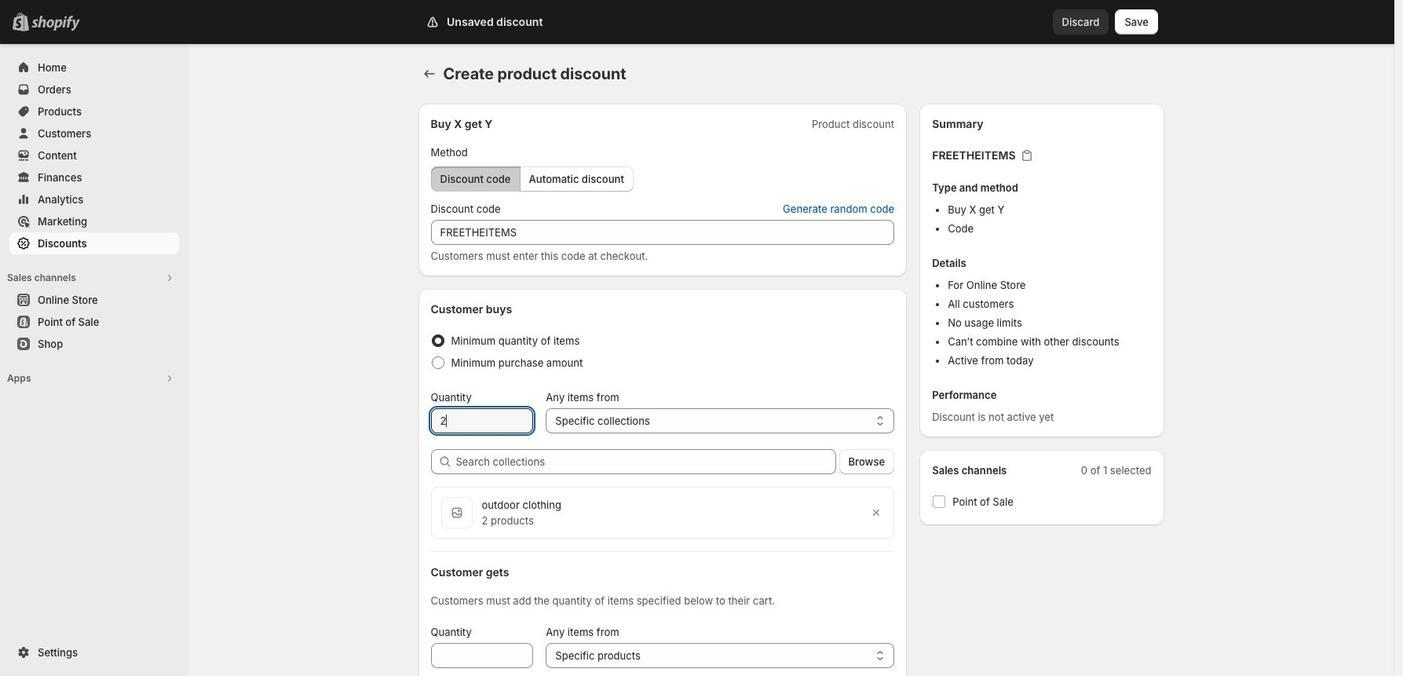 Task type: vqa. For each thing, say whether or not it's contained in the screenshot.
'shopify' image
yes



Task type: locate. For each thing, give the bounding box(es) containing it.
None text field
[[431, 220, 895, 245], [431, 409, 534, 434], [431, 220, 895, 245], [431, 409, 534, 434]]

shopify image
[[31, 16, 80, 31]]

Search collections text field
[[456, 449, 836, 475]]

None text field
[[431, 643, 534, 669]]



